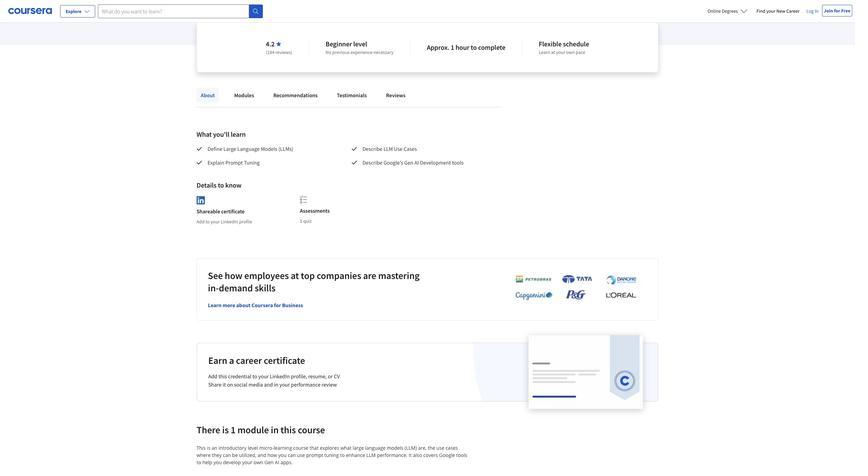 Task type: vqa. For each thing, say whether or not it's contained in the screenshot.
the leftmost you
yes



Task type: describe. For each thing, give the bounding box(es) containing it.
learn
[[231, 130, 246, 139]]

is for this
[[207, 445, 211, 452]]

language
[[366, 445, 386, 452]]

(184 reviews)
[[266, 49, 293, 55]]

this is an introductory level micro-learning course that explores what large language models (llm) are, the use cases where they can be utilized, and how you can use prompt tuning to enhance llm performance. it also covers google tools to help you develop your own gen ai apps.
[[197, 445, 469, 466]]

about link
[[197, 88, 219, 103]]

cv
[[334, 373, 340, 380]]

large
[[224, 146, 236, 152]]

large
[[353, 445, 364, 452]]

to inside add this credential to your linkedin profile, resume, or cv share it on social media and in your performance review
[[253, 373, 257, 380]]

level inside "beginner level no previous experience necessary"
[[354, 40, 368, 48]]

add for add this credential to your linkedin profile, resume, or cv share it on social media and in your performance review
[[208, 373, 218, 380]]

cases
[[404, 146, 417, 152]]

coursera enterprise logos image
[[506, 275, 643, 304]]

testimonials link
[[333, 88, 371, 103]]

coursera image
[[8, 6, 52, 17]]

approx.
[[427, 43, 450, 52]]

there
[[197, 424, 221, 436]]

they
[[212, 452, 222, 459]]

4.2
[[266, 40, 275, 48]]

profile,
[[291, 373, 307, 380]]

complete
[[479, 43, 506, 52]]

prompt
[[226, 159, 243, 166]]

there is 1 module in this course
[[197, 424, 325, 436]]

top
[[301, 270, 315, 282]]

1 quiz
[[300, 218, 312, 224]]

free
[[842, 8, 851, 14]]

1 horizontal spatial ai
[[415, 159, 419, 166]]

0 horizontal spatial linkedin
[[221, 219, 238, 225]]

see
[[208, 270, 223, 282]]

0 vertical spatial llm
[[384, 146, 393, 152]]

your right find
[[767, 8, 776, 14]]

coursera career certificate image
[[529, 336, 644, 409]]

and inside add this credential to your linkedin profile, resume, or cv share it on social media and in your performance review
[[264, 381, 273, 388]]

earn a career certificate
[[208, 355, 305, 367]]

explain
[[208, 159, 225, 166]]

social
[[234, 381, 248, 388]]

What do you want to learn? text field
[[98, 4, 249, 18]]

details
[[197, 181, 217, 190]]

linkedin inside add this credential to your linkedin profile, resume, or cv share it on social media and in your performance review
[[270, 373, 290, 380]]

demand
[[219, 282, 253, 294]]

0 vertical spatial use
[[437, 445, 445, 452]]

develop
[[223, 460, 241, 466]]

this inside add this credential to your linkedin profile, resume, or cv share it on social media and in your performance review
[[219, 373, 227, 380]]

approx. 1 hour to complete
[[427, 43, 506, 52]]

0 vertical spatial gen
[[405, 159, 414, 166]]

describe for describe google's gen ai development tools
[[363, 159, 383, 166]]

1 horizontal spatial you
[[279, 452, 287, 459]]

1 vertical spatial in
[[271, 424, 279, 436]]

review
[[322, 381, 337, 388]]

media
[[249, 381, 263, 388]]

in inside add this credential to your linkedin profile, resume, or cv share it on social media and in your performance review
[[274, 381, 279, 388]]

beginner
[[326, 40, 352, 48]]

reviews
[[387, 92, 406, 99]]

performance.
[[377, 452, 408, 459]]

2 vertical spatial 1
[[231, 424, 236, 436]]

(llm)
[[405, 445, 417, 452]]

share
[[208, 381, 222, 388]]

enrolled
[[232, 4, 251, 11]]

no
[[326, 49, 332, 55]]

describe google's gen ai development tools
[[363, 159, 464, 166]]

utilized,
[[239, 452, 257, 459]]

2 can from the left
[[288, 452, 296, 459]]

0 horizontal spatial you
[[214, 460, 222, 466]]

online
[[708, 8, 722, 14]]

log
[[807, 8, 815, 14]]

on
[[227, 381, 233, 388]]

reviews)
[[276, 49, 293, 55]]

are,
[[418, 445, 427, 452]]

explore
[[66, 8, 82, 14]]

find your new career
[[757, 8, 800, 14]]

tuning
[[244, 159, 260, 166]]

coursera
[[252, 302, 273, 309]]

define large language models (llms)
[[208, 146, 294, 152]]

career
[[236, 355, 262, 367]]

add for add to your linkedin profile
[[197, 219, 205, 225]]

previous
[[333, 49, 350, 55]]

log in
[[807, 8, 820, 14]]

join for free link
[[823, 5, 853, 17]]

in
[[816, 8, 820, 14]]

models
[[261, 146, 278, 152]]

apps.
[[281, 460, 293, 466]]

shareable
[[197, 208, 220, 215]]

development
[[420, 159, 451, 166]]

google
[[440, 452, 456, 459]]

a
[[229, 355, 234, 367]]

how inside this is an introductory level micro-learning course that explores what large language models (llm) are, the use cases where they can be utilized, and how you can use prompt tuning to enhance llm performance. it also covers google tools to help you develop your own gen ai apps.
[[268, 452, 277, 459]]

learn more about coursera for business link
[[208, 302, 303, 309]]

assessments
[[300, 207, 330, 214]]

own inside this is an introductory level micro-learning course that explores what large language models (llm) are, the use cases where they can be utilized, and how you can use prompt tuning to enhance llm performance. it also covers google tools to help you develop your own gen ai apps.
[[254, 460, 263, 466]]

0 vertical spatial tools
[[453, 159, 464, 166]]

skills
[[255, 282, 276, 294]]

be
[[232, 452, 238, 459]]

new
[[777, 8, 786, 14]]

what
[[341, 445, 352, 452]]

modules link
[[230, 88, 259, 103]]

earn
[[208, 355, 227, 367]]

where
[[197, 452, 211, 459]]

gen inside this is an introductory level micro-learning course that explores what large language models (llm) are, the use cases where they can be utilized, and how you can use prompt tuning to enhance llm performance. it also covers google tools to help you develop your own gen ai apps.
[[265, 460, 274, 466]]

introductory
[[219, 445, 247, 452]]

define
[[208, 146, 223, 152]]

add this credential to your linkedin profile, resume, or cv share it on social media and in your performance review
[[208, 373, 340, 388]]

pace
[[576, 49, 586, 55]]

learn more about coursera for business
[[208, 302, 303, 309]]



Task type: locate. For each thing, give the bounding box(es) containing it.
1 vertical spatial learn
[[208, 302, 222, 309]]

to
[[471, 43, 477, 52], [218, 181, 224, 190], [206, 219, 210, 225], [253, 373, 257, 380], [340, 452, 345, 459], [197, 460, 201, 466]]

1 vertical spatial you
[[214, 460, 222, 466]]

it
[[223, 381, 226, 388]]

is inside this is an introductory level micro-learning course that explores what large language models (llm) are, the use cases where they can be utilized, and how you can use prompt tuning to enhance llm performance. it also covers google tools to help you develop your own gen ai apps.
[[207, 445, 211, 452]]

necessary
[[374, 49, 394, 55]]

join for free
[[825, 8, 851, 14]]

at for top
[[291, 270, 299, 282]]

ai left apps.
[[275, 460, 280, 466]]

tools
[[453, 159, 464, 166], [457, 452, 468, 459]]

is right there
[[222, 424, 229, 436]]

and down "micro-"
[[258, 452, 266, 459]]

0 horizontal spatial gen
[[265, 460, 274, 466]]

1 vertical spatial llm
[[367, 452, 376, 459]]

0 vertical spatial at
[[552, 49, 556, 55]]

0 vertical spatial in
[[274, 381, 279, 388]]

own left pace
[[567, 49, 575, 55]]

0 horizontal spatial ai
[[275, 460, 280, 466]]

that
[[310, 445, 319, 452]]

1 horizontal spatial is
[[222, 424, 229, 436]]

0 horizontal spatial learn
[[208, 302, 222, 309]]

tools down cases
[[457, 452, 468, 459]]

1 horizontal spatial use
[[437, 445, 445, 452]]

1 horizontal spatial this
[[281, 424, 296, 436]]

gen down cases
[[405, 159, 414, 166]]

1 vertical spatial use
[[297, 452, 305, 459]]

1 left hour
[[451, 43, 455, 52]]

1 horizontal spatial learn
[[539, 49, 551, 55]]

1 up introductory
[[231, 424, 236, 436]]

1 vertical spatial course
[[294, 445, 309, 452]]

in right media
[[274, 381, 279, 388]]

your left performance
[[280, 381, 290, 388]]

0 horizontal spatial add
[[197, 219, 205, 225]]

0 horizontal spatial how
[[225, 270, 243, 282]]

your up media
[[259, 373, 269, 380]]

the
[[428, 445, 436, 452]]

performance
[[291, 381, 321, 388]]

own inside flexible schedule learn at your own pace
[[567, 49, 575, 55]]

for left business
[[274, 302, 281, 309]]

0 vertical spatial certificate
[[221, 208, 245, 215]]

0 horizontal spatial for
[[274, 302, 281, 309]]

degrees
[[723, 8, 739, 14]]

0 vertical spatial is
[[222, 424, 229, 436]]

testimonials
[[337, 92, 367, 99]]

llm down the language
[[367, 452, 376, 459]]

1 vertical spatial at
[[291, 270, 299, 282]]

0 horizontal spatial level
[[248, 445, 258, 452]]

1 vertical spatial is
[[207, 445, 211, 452]]

level up experience
[[354, 40, 368, 48]]

learn down flexible
[[539, 49, 551, 55]]

profile
[[239, 219, 252, 225]]

google's
[[384, 159, 404, 166]]

1 vertical spatial own
[[254, 460, 263, 466]]

1 vertical spatial tools
[[457, 452, 468, 459]]

at left top
[[291, 270, 299, 282]]

can
[[223, 452, 231, 459], [288, 452, 296, 459]]

add up share
[[208, 373, 218, 380]]

1 vertical spatial and
[[258, 452, 266, 459]]

1 describe from the top
[[363, 146, 383, 152]]

you down learning
[[279, 452, 287, 459]]

explain prompt tuning
[[208, 159, 261, 166]]

in
[[274, 381, 279, 388], [271, 424, 279, 436]]

module
[[238, 424, 269, 436]]

1 vertical spatial add
[[208, 373, 218, 380]]

1 vertical spatial certificate
[[264, 355, 305, 367]]

0 vertical spatial for
[[835, 8, 841, 14]]

0 vertical spatial 1
[[451, 43, 455, 52]]

0 horizontal spatial certificate
[[221, 208, 245, 215]]

can left "be"
[[223, 452, 231, 459]]

tuning
[[325, 452, 339, 459]]

this up learning
[[281, 424, 296, 436]]

0 vertical spatial and
[[264, 381, 273, 388]]

add down shareable
[[197, 219, 205, 225]]

help
[[203, 460, 212, 466]]

0 vertical spatial ai
[[415, 159, 419, 166]]

find
[[757, 8, 766, 14]]

level inside this is an introductory level micro-learning course that explores what large language models (llm) are, the use cases where they can be utilized, and how you can use prompt tuning to enhance llm performance. it also covers google tools to help you develop your own gen ai apps.
[[248, 445, 258, 452]]

to down shareable
[[206, 219, 210, 225]]

use left prompt
[[297, 452, 305, 459]]

this
[[219, 373, 227, 380], [281, 424, 296, 436]]

add
[[197, 219, 205, 225], [208, 373, 218, 380]]

it
[[409, 452, 412, 459]]

how
[[225, 270, 243, 282], [268, 452, 277, 459]]

how right see
[[225, 270, 243, 282]]

1 vertical spatial describe
[[363, 159, 383, 166]]

1 horizontal spatial level
[[354, 40, 368, 48]]

to right hour
[[471, 43, 477, 52]]

is left an
[[207, 445, 211, 452]]

your
[[767, 8, 776, 14], [557, 49, 566, 55], [211, 219, 220, 225], [259, 373, 269, 380], [280, 381, 290, 388], [242, 460, 253, 466]]

linkedin down shareable certificate
[[221, 219, 238, 225]]

(184
[[266, 49, 275, 55]]

companies
[[317, 270, 362, 282]]

course left that
[[294, 445, 309, 452]]

and right media
[[264, 381, 273, 388]]

an
[[212, 445, 218, 452]]

linkedin
[[221, 219, 238, 225], [270, 373, 290, 380]]

to down what
[[340, 452, 345, 459]]

1 horizontal spatial at
[[552, 49, 556, 55]]

employees
[[245, 270, 289, 282]]

career
[[787, 8, 800, 14]]

cases
[[446, 445, 458, 452]]

learn left more on the left
[[208, 302, 222, 309]]

tools inside this is an introductory level micro-learning course that explores what large language models (llm) are, the use cases where they can be utilized, and how you can use prompt tuning to enhance llm performance. it also covers google tools to help you develop your own gen ai apps.
[[457, 452, 468, 459]]

level
[[354, 40, 368, 48], [248, 445, 258, 452]]

to left the help
[[197, 460, 201, 466]]

is for there
[[222, 424, 229, 436]]

1 horizontal spatial gen
[[405, 159, 414, 166]]

this up the it
[[219, 373, 227, 380]]

to up media
[[253, 373, 257, 380]]

in up learning
[[271, 424, 279, 436]]

tools right development
[[453, 159, 464, 166]]

at down flexible
[[552, 49, 556, 55]]

0 vertical spatial how
[[225, 270, 243, 282]]

None search field
[[98, 4, 263, 18]]

ai inside this is an introductory level micro-learning course that explores what large language models (llm) are, the use cases where they can be utilized, and how you can use prompt tuning to enhance llm performance. it also covers google tools to help you develop your own gen ai apps.
[[275, 460, 280, 466]]

at for your
[[552, 49, 556, 55]]

reviews link
[[382, 88, 410, 103]]

explore button
[[60, 5, 95, 18]]

at inside see how employees at top companies are mastering in-demand skills
[[291, 270, 299, 282]]

ai down cases
[[415, 159, 419, 166]]

0 horizontal spatial use
[[297, 452, 305, 459]]

modules
[[234, 92, 254, 99]]

llm inside this is an introductory level micro-learning course that explores what large language models (llm) are, the use cases where they can be utilized, and how you can use prompt tuning to enhance llm performance. it also covers google tools to help you develop your own gen ai apps.
[[367, 452, 376, 459]]

1 can from the left
[[223, 452, 231, 459]]

1 horizontal spatial add
[[208, 373, 218, 380]]

language
[[238, 146, 260, 152]]

in-
[[208, 282, 219, 294]]

1 horizontal spatial linkedin
[[270, 373, 290, 380]]

learn
[[539, 49, 551, 55], [208, 302, 222, 309]]

0 horizontal spatial is
[[207, 445, 211, 452]]

own down 'utilized,'
[[254, 460, 263, 466]]

schedule
[[564, 40, 590, 48]]

how inside see how employees at top companies are mastering in-demand skills
[[225, 270, 243, 282]]

your down shareable certificate
[[211, 219, 220, 225]]

llm left use
[[384, 146, 393, 152]]

see how employees at top companies are mastering in-demand skills
[[208, 270, 420, 294]]

online degrees
[[708, 8, 739, 14]]

about
[[237, 302, 251, 309]]

recommendations link
[[270, 88, 322, 103]]

1 vertical spatial how
[[268, 452, 277, 459]]

how down "micro-"
[[268, 452, 277, 459]]

course inside this is an introductory level micro-learning course that explores what large language models (llm) are, the use cases where they can be utilized, and how you can use prompt tuning to enhance llm performance. it also covers google tools to help you develop your own gen ai apps.
[[294, 445, 309, 452]]

your inside this is an introductory level micro-learning course that explores what large language models (llm) are, the use cases where they can be utilized, and how you can use prompt tuning to enhance llm performance. it also covers google tools to help you develop your own gen ai apps.
[[242, 460, 253, 466]]

flexible schedule learn at your own pace
[[539, 40, 590, 55]]

describe left use
[[363, 146, 383, 152]]

quiz
[[304, 218, 312, 224]]

1 vertical spatial gen
[[265, 460, 274, 466]]

1 vertical spatial linkedin
[[270, 373, 290, 380]]

0 vertical spatial course
[[298, 424, 325, 436]]

beginner level no previous experience necessary
[[326, 40, 394, 55]]

join
[[825, 8, 834, 14]]

course up that
[[298, 424, 325, 436]]

0 horizontal spatial this
[[219, 373, 227, 380]]

you down they
[[214, 460, 222, 466]]

1 horizontal spatial how
[[268, 452, 277, 459]]

1 horizontal spatial can
[[288, 452, 296, 459]]

you
[[279, 452, 287, 459], [214, 460, 222, 466]]

0 horizontal spatial 1
[[231, 424, 236, 436]]

0 horizontal spatial at
[[291, 270, 299, 282]]

1 horizontal spatial 1
[[300, 218, 303, 224]]

0 horizontal spatial own
[[254, 460, 263, 466]]

1 vertical spatial level
[[248, 445, 258, 452]]

describe
[[363, 146, 383, 152], [363, 159, 383, 166]]

learn inside flexible schedule learn at your own pace
[[539, 49, 551, 55]]

more
[[223, 302, 235, 309]]

1 vertical spatial ai
[[275, 460, 280, 466]]

are
[[363, 270, 377, 282]]

experience
[[351, 49, 373, 55]]

at inside flexible schedule learn at your own pace
[[552, 49, 556, 55]]

your down flexible
[[557, 49, 566, 55]]

0 vertical spatial add
[[197, 219, 205, 225]]

shareable certificate
[[197, 208, 245, 215]]

this
[[197, 445, 206, 452]]

your down 'utilized,'
[[242, 460, 253, 466]]

2 describe from the top
[[363, 159, 383, 166]]

level up 'utilized,'
[[248, 445, 258, 452]]

at
[[552, 49, 556, 55], [291, 270, 299, 282]]

also
[[413, 452, 423, 459]]

micro-
[[260, 445, 274, 452]]

for
[[835, 8, 841, 14], [274, 302, 281, 309]]

gen down "micro-"
[[265, 460, 274, 466]]

describe left google's
[[363, 159, 383, 166]]

1 vertical spatial for
[[274, 302, 281, 309]]

to left know
[[218, 181, 224, 190]]

0 horizontal spatial can
[[223, 452, 231, 459]]

recommendations
[[274, 92, 318, 99]]

0 vertical spatial level
[[354, 40, 368, 48]]

flexible
[[539, 40, 562, 48]]

0 vertical spatial linkedin
[[221, 219, 238, 225]]

1 vertical spatial 1
[[300, 218, 303, 224]]

your inside flexible schedule learn at your own pace
[[557, 49, 566, 55]]

1 horizontal spatial llm
[[384, 146, 393, 152]]

(llms)
[[279, 146, 294, 152]]

1 horizontal spatial own
[[567, 49, 575, 55]]

1 vertical spatial this
[[281, 424, 296, 436]]

15,860 already enrolled
[[197, 4, 251, 11]]

linkedin left profile,
[[270, 373, 290, 380]]

0 vertical spatial own
[[567, 49, 575, 55]]

2 horizontal spatial 1
[[451, 43, 455, 52]]

learning
[[274, 445, 292, 452]]

0 vertical spatial this
[[219, 373, 227, 380]]

0 vertical spatial learn
[[539, 49, 551, 55]]

1 horizontal spatial for
[[835, 8, 841, 14]]

0 horizontal spatial llm
[[367, 452, 376, 459]]

ai
[[415, 159, 419, 166], [275, 460, 280, 466]]

and
[[264, 381, 273, 388], [258, 452, 266, 459]]

log in link
[[804, 7, 823, 15]]

certificate up add to your linkedin profile
[[221, 208, 245, 215]]

can up apps.
[[288, 452, 296, 459]]

15,860
[[197, 4, 213, 11]]

you'll
[[213, 130, 230, 139]]

1 left quiz
[[300, 218, 303, 224]]

resume,
[[309, 373, 327, 380]]

certificate up profile,
[[264, 355, 305, 367]]

models
[[387, 445, 404, 452]]

add inside add this credential to your linkedin profile, resume, or cv share it on social media and in your performance review
[[208, 373, 218, 380]]

use right the
[[437, 445, 445, 452]]

find your new career link
[[754, 7, 804, 15]]

0 vertical spatial you
[[279, 452, 287, 459]]

and inside this is an introductory level micro-learning course that explores what large language models (llm) are, the use cases where they can be utilized, and how you can use prompt tuning to enhance llm performance. it also covers google tools to help you develop your own gen ai apps.
[[258, 452, 266, 459]]

0 vertical spatial describe
[[363, 146, 383, 152]]

for right join
[[835, 8, 841, 14]]

describe for describe llm use cases
[[363, 146, 383, 152]]

1 horizontal spatial certificate
[[264, 355, 305, 367]]



